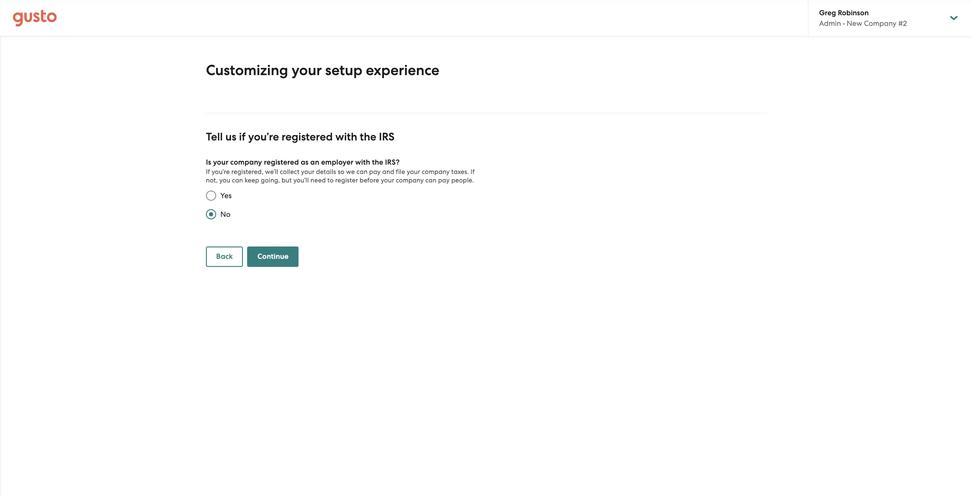 Task type: vqa. For each thing, say whether or not it's contained in the screenshot.
bottom with
yes



Task type: locate. For each thing, give the bounding box(es) containing it.
1 if from the left
[[206, 168, 210, 176]]

not,
[[206, 177, 218, 184]]

admin
[[819, 19, 841, 28]]

0 vertical spatial you're
[[248, 130, 279, 144]]

the up and
[[372, 158, 383, 167]]

new
[[847, 19, 862, 28]]

you're right if
[[248, 130, 279, 144]]

0 vertical spatial company
[[230, 158, 262, 167]]

1 vertical spatial company
[[422, 168, 450, 176]]

registered up 'as' at top left
[[282, 130, 333, 144]]

if
[[206, 168, 210, 176], [471, 168, 475, 176]]

employer
[[321, 158, 354, 167]]

registered
[[282, 130, 333, 144], [264, 158, 299, 167]]

0 vertical spatial the
[[360, 130, 376, 144]]

1 vertical spatial you're
[[212, 168, 230, 176]]

keep
[[245, 177, 259, 184]]

you're
[[248, 130, 279, 144], [212, 168, 230, 176]]

company up the registered,
[[230, 158, 262, 167]]

1 vertical spatial registered
[[264, 158, 299, 167]]

tell
[[206, 130, 223, 144]]

1 horizontal spatial pay
[[438, 177, 450, 184]]

your down and
[[381, 177, 394, 184]]

can right you
[[232, 177, 243, 184]]

you're up you
[[212, 168, 230, 176]]

greg robinson admin • new company #2
[[819, 8, 907, 28]]

you
[[219, 177, 230, 184]]

2 horizontal spatial can
[[425, 177, 437, 184]]

register
[[335, 177, 358, 184]]

registered,
[[231, 168, 263, 176]]

us
[[225, 130, 236, 144]]

pay
[[369, 168, 381, 176], [438, 177, 450, 184]]

taxes.
[[451, 168, 469, 176]]

0 horizontal spatial if
[[206, 168, 210, 176]]

1 vertical spatial with
[[355, 158, 370, 167]]

0 horizontal spatial pay
[[369, 168, 381, 176]]

people.
[[451, 177, 474, 184]]

before
[[360, 177, 379, 184]]

robinson
[[838, 8, 869, 17]]

0 horizontal spatial you're
[[212, 168, 230, 176]]

with up the before
[[355, 158, 370, 167]]

#2
[[898, 19, 907, 28]]

with
[[335, 130, 357, 144], [355, 158, 370, 167]]

the
[[360, 130, 376, 144], [372, 158, 383, 167]]

collect
[[280, 168, 299, 176]]

1 horizontal spatial if
[[471, 168, 475, 176]]

if right taxes.
[[471, 168, 475, 176]]

0 vertical spatial pay
[[369, 168, 381, 176]]

company
[[864, 19, 897, 28]]

with up employer
[[335, 130, 357, 144]]

the inside is your company registered as an employer with the irs? if you're registered, we'll collect your details so we can pay and file your company taxes. if not, you can keep going, but you'll need to register before your company can pay people.
[[372, 158, 383, 167]]

need
[[311, 177, 326, 184]]

company
[[230, 158, 262, 167], [422, 168, 450, 176], [396, 177, 424, 184]]

no
[[220, 210, 231, 219]]

your
[[292, 62, 322, 79], [213, 158, 228, 167], [301, 168, 314, 176], [407, 168, 420, 176], [381, 177, 394, 184]]

your left setup
[[292, 62, 322, 79]]

pay up the before
[[369, 168, 381, 176]]

back button
[[206, 247, 243, 267]]

is your company registered as an employer with the irs? if you're registered, we'll collect your details so we can pay and file your company taxes. if not, you can keep going, but you'll need to register before your company can pay people.
[[206, 158, 475, 184]]

the left irs
[[360, 130, 376, 144]]

your right is on the top of the page
[[213, 158, 228, 167]]

if up 'not,'
[[206, 168, 210, 176]]

company down the file
[[396, 177, 424, 184]]

2 if from the left
[[471, 168, 475, 176]]

registered up collect
[[264, 158, 299, 167]]

can left people.
[[425, 177, 437, 184]]

1 vertical spatial the
[[372, 158, 383, 167]]

so
[[338, 168, 344, 176]]

•
[[843, 19, 845, 28]]

can
[[357, 168, 368, 176], [232, 177, 243, 184], [425, 177, 437, 184]]

company left taxes.
[[422, 168, 450, 176]]

can up the before
[[357, 168, 368, 176]]

1 horizontal spatial you're
[[248, 130, 279, 144]]

pay left people.
[[438, 177, 450, 184]]

0 horizontal spatial can
[[232, 177, 243, 184]]



Task type: describe. For each thing, give the bounding box(es) containing it.
customizing your setup experience
[[206, 62, 439, 79]]

Yes radio
[[202, 186, 220, 205]]

if
[[239, 130, 246, 144]]

registered inside is your company registered as an employer with the irs? if you're registered, we'll collect your details so we can pay and file your company taxes. if not, you can keep going, but you'll need to register before your company can pay people.
[[264, 158, 299, 167]]

0 vertical spatial with
[[335, 130, 357, 144]]

we
[[346, 168, 355, 176]]

but
[[282, 177, 292, 184]]

1 vertical spatial pay
[[438, 177, 450, 184]]

customizing
[[206, 62, 288, 79]]

you'll
[[293, 177, 309, 184]]

yes
[[220, 192, 232, 200]]

experience
[[366, 62, 439, 79]]

your right the file
[[407, 168, 420, 176]]

as
[[301, 158, 309, 167]]

we'll
[[265, 168, 278, 176]]

your down 'as' at top left
[[301, 168, 314, 176]]

tell us if you're registered with the irs
[[206, 130, 394, 144]]

greg
[[819, 8, 836, 17]]

details
[[316, 168, 336, 176]]

and
[[382, 168, 394, 176]]

setup
[[325, 62, 362, 79]]

file
[[396, 168, 405, 176]]

continue
[[258, 252, 289, 261]]

going,
[[261, 177, 280, 184]]

back
[[216, 252, 233, 261]]

0 vertical spatial registered
[[282, 130, 333, 144]]

2 vertical spatial company
[[396, 177, 424, 184]]

1 horizontal spatial can
[[357, 168, 368, 176]]

an
[[310, 158, 319, 167]]

to
[[327, 177, 334, 184]]

irs?
[[385, 158, 400, 167]]

No radio
[[202, 205, 220, 224]]

with inside is your company registered as an employer with the irs? if you're registered, we'll collect your details so we can pay and file your company taxes. if not, you can keep going, but you'll need to register before your company can pay people.
[[355, 158, 370, 167]]

is
[[206, 158, 211, 167]]

home image
[[13, 10, 57, 27]]

continue button
[[247, 247, 299, 267]]

you're inside is your company registered as an employer with the irs? if you're registered, we'll collect your details so we can pay and file your company taxes. if not, you can keep going, but you'll need to register before your company can pay people.
[[212, 168, 230, 176]]

irs
[[379, 130, 394, 144]]



